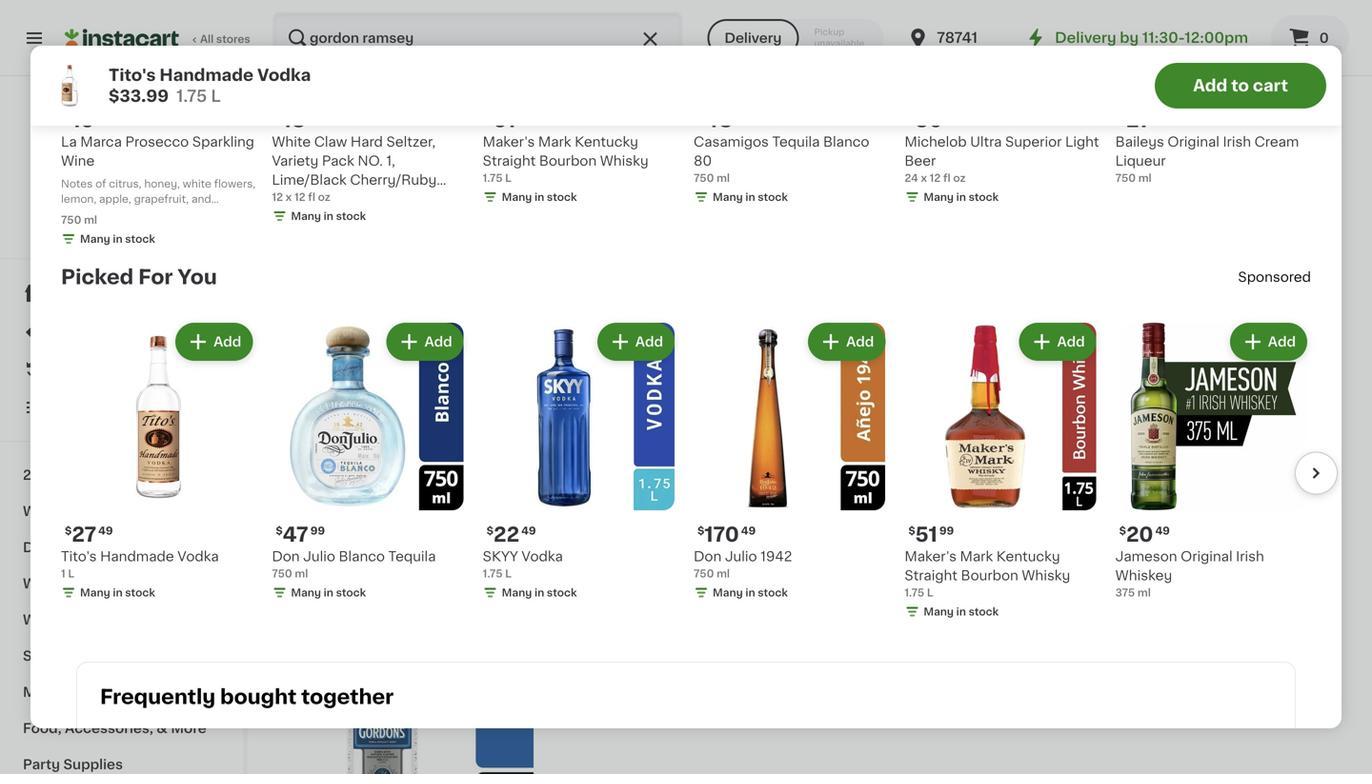 Task type: vqa. For each thing, say whether or not it's contained in the screenshot.
PLUMS
no



Task type: locate. For each thing, give the bounding box(es) containing it.
of
[[95, 179, 106, 189], [124, 469, 139, 482]]

wine left 1
[[23, 578, 58, 591]]

$ for blanco
[[276, 526, 283, 536]]

hard down wine link
[[96, 650, 130, 663]]

mark inside the maker's mark kentucky straight bourbon whisky 1.75 l
[[960, 550, 993, 564]]

0 horizontal spatial $ 27 49
[[65, 525, 113, 545]]

vodka
[[257, 67, 311, 83], [177, 550, 219, 564], [522, 550, 563, 564]]

add button for 47
[[388, 325, 462, 359]]

product group containing 20
[[1116, 319, 1311, 601]]

in down don julio 1942 750 ml
[[746, 588, 755, 598]]

stock down ramsey" at the top left of page
[[547, 192, 577, 203]]

dry up gordon estate 2016 cabernet sauvignon 750 ml
[[624, 486, 644, 496]]

0 vertical spatial irish
[[1223, 135, 1251, 149]]

add
[[1193, 78, 1228, 94], [214, 336, 241, 349], [425, 336, 452, 349], [635, 336, 663, 349], [846, 336, 874, 349], [1057, 336, 1085, 349], [1268, 336, 1296, 349], [493, 600, 521, 614]]

delivery inside "button"
[[725, 31, 782, 45]]

stock up jameson
[[1148, 518, 1178, 528]]

mark
[[538, 135, 571, 149], [960, 550, 993, 564]]

cabernet inside gordon estate six cabernet sauvignon 750 ml
[[409, 503, 472, 517]]

many for 18 white claw hard seltzer, variety pack no. 1, lime/black cherry/ruby grapefruit/raspberry
[[291, 211, 321, 222]]

1 horizontal spatial 20
[[1126, 525, 1154, 545]]

2 cabernet from the left
[[687, 503, 750, 517]]

picked for you
[[61, 267, 217, 287]]

1 horizontal spatial fl
[[943, 173, 951, 184]]

0 vertical spatial drinks
[[133, 650, 177, 663]]

1.75 down $ 51 99
[[905, 588, 925, 598]]

$ inside $ 51 99
[[909, 526, 916, 536]]

1 horizontal spatial x
[[921, 173, 927, 184]]

hard up no.
[[351, 135, 383, 149]]

seltzer,
[[386, 135, 436, 149]]

grapefruit/raspberry
[[272, 193, 416, 206]]

irish inside jameson original irish whiskey 375 ml
[[1236, 550, 1264, 564]]

pricing
[[93, 212, 131, 223]]

add for 20
[[1268, 336, 1296, 349]]

tito's inside tito's handmade  vodka $33.99 1.75 l
[[109, 67, 156, 83]]

tito's up $33.99
[[109, 67, 156, 83]]

x
[[921, 173, 927, 184], [286, 192, 292, 203]]

more down 'honey,'
[[148, 190, 184, 203]]

gordon up $ 47 99
[[286, 503, 336, 517]]

full-bodied dry up gordon estate 2016 cabernet sauvignon 750 ml
[[554, 486, 644, 496]]

don for 170
[[694, 550, 722, 564]]

tito's handmade  vodka 1 l
[[61, 550, 219, 579]]

24
[[905, 173, 918, 184], [1094, 455, 1121, 475]]

0 horizontal spatial full-
[[288, 486, 312, 496]]

750
[[694, 173, 714, 184], [1116, 173, 1136, 184], [61, 215, 81, 225], [818, 499, 838, 509], [286, 541, 306, 551], [552, 541, 572, 551], [694, 569, 714, 579], [272, 569, 292, 579]]

0 horizontal spatial mark
[[538, 135, 571, 149]]

1 vertical spatial tequila
[[388, 550, 436, 564]]

estate for 49
[[340, 503, 383, 517]]

0 horizontal spatial don
[[272, 550, 300, 564]]

maker's
[[483, 135, 535, 149], [905, 550, 957, 564]]

375
[[1116, 588, 1135, 598]]

for
[[370, 142, 400, 162]]

0 horizontal spatial of
[[95, 179, 106, 189]]

170
[[705, 525, 739, 545]]

wine down la on the top left
[[61, 154, 95, 168]]

in down michelob
[[957, 192, 966, 203]]

beer
[[905, 154, 936, 168]]

49 right 26 on the right bottom of page
[[857, 456, 872, 467]]

80
[[694, 154, 712, 168]]

2 horizontal spatial 27
[[1126, 110, 1151, 130]]

handmade inside tito's handmade  vodka $33.99 1.75 l
[[160, 67, 254, 83]]

don julio 1942 750 ml
[[694, 550, 792, 579]]

wine rated 90+ link
[[11, 494, 232, 530]]

stock down 48 casamigos tequila blanco 80 750 ml
[[758, 192, 788, 203]]

750 down 170
[[694, 569, 714, 579]]

in down the maker's mark kentucky straight bourbon whisky 1.75 l
[[957, 607, 966, 617]]

0 horizontal spatial 24
[[905, 173, 918, 184]]

wine rated 90+
[[23, 505, 132, 518]]

delivery for delivery
[[725, 31, 782, 45]]

& down citrus,
[[134, 190, 145, 203]]

1 vertical spatial 51
[[916, 525, 938, 545]]

1 seller from the left
[[314, 435, 339, 444]]

many in stock down ramsey" at the top left of page
[[502, 192, 577, 203]]

750 down liqueur
[[1116, 173, 1136, 184]]

99 inside $ 51 99
[[940, 526, 954, 536]]

0 horizontal spatial straight
[[483, 154, 536, 168]]

$ inside $ 47 99
[[276, 526, 283, 536]]

cream
[[1255, 135, 1299, 149]]

0 horizontal spatial tequila
[[388, 550, 436, 564]]

0 vertical spatial 51
[[494, 110, 516, 130]]

stock for skyy vodka 1.75 l
[[547, 588, 577, 598]]

stock for tito's handmade  vodka 1 l
[[125, 588, 155, 598]]

more inside total wine & more link
[[148, 190, 184, 203]]

gordon for 27
[[552, 503, 602, 517]]

fl down lime/black
[[308, 192, 315, 203]]

stock down tito's handmade  vodka 1 l
[[125, 588, 155, 598]]

item carousel region
[[34, 0, 1338, 258], [61, 312, 1338, 655]]

1 vertical spatial irish
[[1236, 550, 1264, 564]]

2 horizontal spatial full-bodied dry
[[820, 434, 909, 445]]

vodka inside tito's handmade  vodka $33.99 1.75 l
[[257, 67, 311, 83]]

tito's inside tito's handmade  vodka 1 l
[[61, 550, 97, 564]]

add button for 20
[[1232, 325, 1306, 359]]

1,
[[386, 154, 395, 168]]

0 horizontal spatial sauvignon
[[286, 522, 356, 536]]

estate inside gordon estate six cabernet sauvignon 750 ml
[[340, 503, 383, 517]]

original for 20
[[1181, 550, 1233, 564]]

minerals
[[61, 209, 106, 220]]

0 horizontal spatial vodka
[[177, 550, 219, 564]]

delivery up 48
[[725, 31, 782, 45]]

estate inside gordon estate 2016 cabernet sauvignon 750 ml
[[606, 503, 648, 517]]

wine link
[[11, 602, 232, 639]]

add for 27
[[214, 336, 241, 349]]

and
[[192, 194, 211, 204]]

ml inside 48 casamigos tequila blanco 80 750 ml
[[717, 173, 730, 184]]

1 vertical spatial $ 27 49
[[65, 525, 113, 545]]

wine
[[61, 154, 95, 168], [96, 190, 131, 203], [23, 505, 58, 518], [23, 578, 58, 591], [23, 614, 58, 627]]

gordon inside gordon estate six cabernet sauvignon 750 ml
[[286, 503, 336, 517]]

1 vertical spatial oz
[[318, 192, 330, 203]]

1 vertical spatial drinks
[[87, 686, 131, 700]]

1 horizontal spatial mark
[[960, 550, 993, 564]]

gordon inside gordon estate 2016 cabernet sauvignon 750 ml
[[552, 503, 602, 517]]

0 vertical spatial fl
[[943, 173, 951, 184]]

estate left 2016
[[606, 503, 648, 517]]

0 horizontal spatial seller
[[314, 435, 339, 444]]

full-bodied dry down $ 49 49
[[288, 486, 378, 496]]

1 julio from the left
[[725, 550, 757, 564]]

don inside don julio blanco tequila 750 ml
[[272, 550, 300, 564]]

1 don from the left
[[694, 550, 722, 564]]

1 horizontal spatial 27
[[563, 455, 587, 475]]

2 vertical spatial 27
[[72, 525, 96, 545]]

11:30-
[[1142, 31, 1185, 45]]

mixers & drinks link
[[11, 675, 232, 711]]

wine for wine
[[23, 614, 58, 627]]

750 inside don julio blanco tequila 750 ml
[[272, 569, 292, 579]]

49 inside 27 49
[[1153, 111, 1168, 122]]

hard inside 18 white claw hard seltzer, variety pack no. 1, lime/black cherry/ruby grapefruit/raspberry
[[351, 135, 383, 149]]

0 horizontal spatial cabernet
[[409, 503, 472, 517]]

0 vertical spatial 24
[[905, 173, 918, 184]]

0 horizontal spatial full-bodied dry
[[288, 486, 378, 496]]

48
[[705, 110, 733, 130]]

in down 'grapefruit/raspberry'
[[324, 211, 333, 222]]

best inside 20 best wines of 2023 link
[[44, 469, 76, 482]]

49 inside $ 49 49
[[327, 456, 341, 467]]

food, accessories, & more
[[23, 722, 207, 736]]

more down 'frequently'
[[171, 722, 207, 736]]

18
[[283, 110, 306, 130]]

party supplies link
[[11, 747, 232, 775]]

$ 27 49
[[556, 455, 604, 475], [65, 525, 113, 545]]

1 sauvignon from the left
[[286, 522, 356, 536]]

1 horizontal spatial estate
[[606, 503, 648, 517]]

2 horizontal spatial vodka
[[522, 550, 563, 564]]

full- down $ 49 49
[[288, 486, 312, 496]]

add button for 170
[[810, 325, 884, 359]]

0 horizontal spatial tito's
[[61, 550, 97, 564]]

1 vertical spatial blanco
[[339, 550, 385, 564]]

750 inside gordon estate merlot 750 ml
[[818, 499, 838, 509]]

"gordon
[[405, 142, 491, 162]]

all
[[200, 34, 214, 44]]

1 horizontal spatial best seller
[[558, 435, 605, 444]]

drinks up accessories, on the bottom left of page
[[87, 686, 131, 700]]

0 horizontal spatial 12
[[272, 192, 283, 203]]

many for don julio blanco tequila 750 ml
[[291, 588, 321, 598]]

$ 27 49 up gordon estate 2016 cabernet sauvignon 750 ml
[[556, 455, 604, 475]]

x down lime/black
[[286, 192, 292, 203]]

49 up jameson
[[1156, 526, 1170, 536]]

0 horizontal spatial kentucky
[[575, 135, 638, 149]]

1 horizontal spatial of
[[124, 469, 139, 482]]

wine up seltzers
[[23, 614, 58, 627]]

in up wine link
[[113, 588, 123, 598]]

ml down lemon,
[[84, 215, 97, 225]]

all stores
[[200, 34, 250, 44]]

julio
[[725, 550, 757, 564], [303, 550, 335, 564]]

0 vertical spatial kentucky
[[575, 135, 638, 149]]

0 vertical spatial straight
[[483, 154, 536, 168]]

l down ramsey" at the top left of page
[[505, 173, 512, 184]]

0 vertical spatial of
[[95, 179, 106, 189]]

1 vertical spatial original
[[1181, 550, 1233, 564]]

0 vertical spatial handmade
[[160, 67, 254, 83]]

vodka for tito's handmade  vodka 1 l
[[177, 550, 219, 564]]

cabernet right six
[[409, 503, 472, 517]]

oz down michelob
[[953, 173, 966, 184]]

0 horizontal spatial best seller
[[292, 435, 339, 444]]

ml inside jameson original irish whiskey 375 ml
[[1138, 588, 1151, 598]]

seltzers & hard drinks link
[[11, 639, 232, 675]]

full-bodied dry up 26 49
[[820, 434, 909, 445]]

delivery
[[1055, 31, 1117, 45], [725, 31, 782, 45]]

0 vertical spatial oz
[[953, 173, 966, 184]]

product group containing add
[[286, 584, 537, 775]]

l right 1
[[68, 569, 75, 579]]

ml right 47
[[309, 541, 322, 551]]

15
[[72, 110, 94, 130]]

1 horizontal spatial blanco
[[823, 135, 870, 149]]

0 horizontal spatial x
[[286, 192, 292, 203]]

in down don julio blanco tequila 750 ml
[[324, 588, 333, 598]]

many in stock down the maker's mark kentucky straight bourbon whisky 1.75 l
[[924, 607, 999, 617]]

kentucky inside 51 maker's mark kentucky straight bourbon whisky 1.75 l
[[575, 135, 638, 149]]

gordon estate 2016 cabernet sauvignon 750 ml
[[552, 503, 750, 551]]

instacart logo image
[[65, 27, 179, 50]]

many
[[713, 192, 743, 203], [502, 192, 532, 203], [924, 192, 954, 203], [291, 211, 321, 222], [80, 234, 110, 245], [1103, 518, 1133, 528], [80, 588, 110, 598], [713, 588, 743, 598], [291, 588, 321, 598], [502, 588, 532, 598], [924, 607, 954, 617]]

dry left gin,
[[1202, 480, 1226, 494]]

ml inside gordon estate merlot 750 ml
[[841, 499, 854, 509]]

proof)
[[1285, 480, 1327, 494]]

mixers
[[23, 686, 69, 700]]

1 best seller from the left
[[292, 435, 339, 444]]

julio inside don julio blanco tequila 750 ml
[[303, 550, 335, 564]]

add for 47
[[425, 336, 452, 349]]

1 horizontal spatial oz
[[953, 173, 966, 184]]

full- up 26 on the right bottom of page
[[820, 434, 844, 445]]

0 vertical spatial $ 27 49
[[556, 455, 604, 475]]

49
[[1153, 111, 1168, 122], [297, 455, 325, 475], [327, 456, 341, 467], [589, 456, 604, 467], [857, 456, 872, 467], [98, 526, 113, 536], [741, 526, 756, 536], [521, 526, 536, 536], [1156, 526, 1170, 536]]

750 down 26 on the right bottom of page
[[818, 499, 838, 509]]

1 horizontal spatial kentucky
[[997, 550, 1060, 564]]

1 vertical spatial item carousel region
[[61, 312, 1338, 655]]

49 up gordon estate 2016 cabernet sauvignon 750 ml
[[589, 456, 604, 467]]

0 horizontal spatial gordon
[[286, 503, 336, 517]]

1.75 inside the gordon's london dry gin, (75 proof) 1.75 l many in stock
[[1084, 499, 1103, 509]]

1 vertical spatial bourbon
[[961, 569, 1019, 583]]

750 inside don julio 1942 750 ml
[[694, 569, 714, 579]]

$20
[[106, 578, 133, 591]]

by
[[1120, 31, 1139, 45]]

$ for kentucky
[[909, 526, 916, 536]]

750 right $ 22 49
[[552, 541, 572, 551]]

gordon's
[[1084, 480, 1144, 494]]

lemon,
[[61, 194, 96, 204]]

1 cabernet from the left
[[409, 503, 472, 517]]

99 for 24
[[1123, 456, 1138, 467]]

dry
[[890, 434, 909, 445], [1202, 480, 1226, 494], [358, 486, 378, 496], [624, 486, 644, 496]]

1 horizontal spatial julio
[[725, 550, 757, 564]]

many in stock down skyy vodka 1.75 l
[[502, 588, 577, 598]]

london
[[1148, 480, 1199, 494]]

estate inside gordon estate merlot 750 ml
[[872, 480, 914, 494]]

wine up deals
[[23, 505, 58, 518]]

frequently bought together
[[100, 688, 394, 708]]

gordon inside gordon estate merlot 750 ml
[[818, 480, 868, 494]]

sauvignon up don julio blanco tequila 750 ml
[[286, 522, 356, 536]]

stock down don julio blanco tequila 750 ml
[[336, 588, 366, 598]]

estate left merlot at bottom
[[872, 480, 914, 494]]

prosecco
[[125, 135, 189, 149]]

51 up ramsey" at the top left of page
[[494, 110, 516, 130]]

vodka inside tito's handmade  vodka 1 l
[[177, 550, 219, 564]]

stock down the "policy"
[[125, 234, 155, 245]]

0 horizontal spatial 20
[[23, 469, 41, 482]]

2 sauvignon from the left
[[552, 522, 622, 536]]

48 casamigos tequila blanco 80 750 ml
[[694, 110, 870, 184]]

vodka for tito's handmade  vodka $33.99 1.75 l
[[257, 67, 311, 83]]

many in stock down don julio blanco tequila 750 ml
[[291, 588, 366, 598]]

tequila
[[772, 135, 820, 149], [388, 550, 436, 564]]

in inside the gordon's london dry gin, (75 proof) 1.75 l many in stock
[[1135, 518, 1145, 528]]

18 white claw hard seltzer, variety pack no. 1, lime/black cherry/ruby grapefruit/raspberry
[[272, 110, 437, 206]]

0 vertical spatial item carousel region
[[34, 0, 1338, 258]]

20 inside product 'group'
[[1126, 525, 1154, 545]]

1.75
[[176, 88, 207, 104], [483, 173, 503, 184], [1084, 499, 1103, 509], [483, 569, 503, 579], [905, 588, 925, 598]]

750 down 80
[[694, 173, 714, 184]]

750 down $ 49 49
[[286, 541, 306, 551]]

99 inside $ 24 99
[[1123, 456, 1138, 467]]

many in stock up wine link
[[80, 588, 155, 598]]

more inside food, accessories, & more link
[[171, 722, 207, 736]]

product group containing 49
[[286, 194, 537, 554]]

gordon down 26 on the right bottom of page
[[818, 480, 868, 494]]

delivery for delivery by 11:30-12:00pm
[[1055, 31, 1117, 45]]

in for don julio blanco tequila 750 ml
[[324, 588, 333, 598]]

cabernet inside gordon estate 2016 cabernet sauvignon 750 ml
[[687, 503, 750, 517]]

& right the mixers on the left bottom of the page
[[72, 686, 83, 700]]

kentucky inside the maker's mark kentucky straight bourbon whisky 1.75 l
[[997, 550, 1060, 564]]

0 vertical spatial bourbon
[[539, 154, 597, 168]]

many in stock for 30 michelob ultra superior light beer 24 x 12 fl oz
[[924, 192, 999, 203]]

2 horizontal spatial 99
[[1123, 456, 1138, 467]]

None search field
[[273, 11, 683, 65]]

$ 170 49
[[698, 525, 756, 545]]

49 up $ 47 99
[[297, 455, 325, 475]]

0 horizontal spatial estate
[[340, 503, 383, 517]]

0 horizontal spatial fl
[[308, 192, 315, 203]]

15 la marca prosecco sparkling wine
[[61, 110, 254, 168]]

0 vertical spatial x
[[921, 173, 927, 184]]

49 inside $ 170 49
[[741, 526, 756, 536]]

99 inside $ 47 99
[[310, 526, 325, 536]]

1.75 down the "gordon
[[483, 173, 503, 184]]

1 horizontal spatial vodka
[[257, 67, 311, 83]]

add button
[[177, 325, 251, 359], [388, 325, 462, 359], [599, 325, 673, 359], [810, 325, 884, 359], [1021, 325, 1095, 359], [1232, 325, 1306, 359], [457, 590, 531, 624]]

750 inside baileys original irish cream liqueur 750 ml
[[1116, 173, 1136, 184]]

oz
[[953, 173, 966, 184], [318, 192, 330, 203]]

sauvignon inside gordon estate six cabernet sauvignon 750 ml
[[286, 522, 356, 536]]

oz inside 30 michelob ultra superior light beer 24 x 12 fl oz
[[953, 173, 966, 184]]

2 best seller from the left
[[558, 435, 605, 444]]

light
[[1065, 135, 1099, 149]]

0 horizontal spatial whisky
[[600, 154, 649, 168]]

best for 27
[[558, 435, 578, 444]]

don down 47
[[272, 550, 300, 564]]

in
[[746, 192, 755, 203], [535, 192, 544, 203], [957, 192, 966, 203], [324, 211, 333, 222], [113, 234, 123, 245], [1135, 518, 1145, 528], [113, 588, 123, 598], [746, 588, 755, 598], [324, 588, 333, 598], [535, 588, 544, 598], [957, 607, 966, 617]]

original inside baileys original irish cream liqueur 750 ml
[[1168, 135, 1220, 149]]

don inside don julio 1942 750 ml
[[694, 550, 722, 564]]

750 up 100%
[[61, 215, 81, 225]]

jameson
[[1116, 550, 1178, 564]]

straight inside the maker's mark kentucky straight bourbon whisky 1.75 l
[[905, 569, 958, 583]]

x down "beer"
[[921, 173, 927, 184]]

1 horizontal spatial straight
[[905, 569, 958, 583]]

product group containing 51
[[905, 319, 1100, 624]]

many in stock down don julio 1942 750 ml
[[713, 588, 788, 598]]

gordon up skyy vodka 1.75 l
[[552, 503, 602, 517]]

ml inside gordon estate 2016 cabernet sauvignon 750 ml
[[575, 541, 588, 551]]

food, accessories, & more link
[[11, 711, 232, 747]]

51 down merlot at bottom
[[916, 525, 938, 545]]

many in stock for 51 maker's mark kentucky straight bourbon whisky 1.75 l
[[502, 192, 577, 203]]

1 vertical spatial handmade
[[100, 550, 174, 564]]

stock down 30 michelob ultra superior light beer 24 x 12 fl oz
[[969, 192, 999, 203]]

$ inside $ 24 99
[[1087, 456, 1094, 467]]

handmade
[[160, 67, 254, 83], [100, 550, 174, 564]]

$ for 1.75
[[487, 526, 494, 536]]

1942
[[761, 550, 792, 564]]

l inside tito's handmade  vodka 1 l
[[68, 569, 75, 579]]

gordon's london dry gin, (75 proof) 1.75 l many in stock
[[1084, 480, 1327, 528]]

2 julio from the left
[[303, 550, 335, 564]]

tito's for tito's handmade  vodka $33.99 1.75 l
[[109, 67, 156, 83]]

wine for wine rated 90+
[[23, 505, 58, 518]]

99 right 47
[[310, 526, 325, 536]]

stores
[[216, 34, 250, 44]]

add for 22
[[635, 336, 663, 349]]

original inside jameson original irish whiskey 375 ml
[[1181, 550, 1233, 564]]

white
[[272, 135, 311, 149]]

$ for dry
[[1087, 456, 1094, 467]]

whisky
[[600, 154, 649, 168], [1022, 569, 1071, 583]]

l inside the maker's mark kentucky straight bourbon whisky 1.75 l
[[927, 588, 934, 598]]

full- up skyy vodka 1.75 l
[[554, 486, 578, 496]]

handmade for 1.75
[[160, 67, 254, 83]]

don down 170
[[694, 550, 722, 564]]

1 horizontal spatial hard
[[351, 135, 383, 149]]

l down $ 51 99
[[927, 588, 934, 598]]

1.75 down gordon's
[[1084, 499, 1103, 509]]

0 horizontal spatial best
[[44, 469, 76, 482]]

1 horizontal spatial 51
[[916, 525, 938, 545]]

1 vertical spatial 20
[[1126, 525, 1154, 545]]

ml down 'casamigos'
[[717, 173, 730, 184]]

0 vertical spatial original
[[1168, 135, 1220, 149]]

1 vertical spatial mark
[[960, 550, 993, 564]]

julio for 170
[[725, 550, 757, 564]]

full-bodied dry for 49
[[288, 486, 378, 496]]

product group containing 22
[[483, 319, 679, 605]]

wine inside 15 la marca prosecco sparkling wine
[[61, 154, 95, 168]]

49 up baileys
[[1153, 111, 1168, 122]]

handmade inside tito's handmade  vodka 1 l
[[100, 550, 174, 564]]

ml down 26 49
[[841, 499, 854, 509]]

0 vertical spatial tito's
[[109, 67, 156, 83]]

1 vertical spatial 27
[[563, 455, 587, 475]]

spo
[[1238, 271, 1265, 284]]

many in stock for don julio blanco tequila 750 ml
[[291, 588, 366, 598]]

fl inside 30 michelob ultra superior light beer 24 x 12 fl oz
[[943, 173, 951, 184]]

fl down michelob
[[943, 173, 951, 184]]

750 inside 48 casamigos tequila blanco 80 750 ml
[[694, 173, 714, 184]]

stock for don julio 1942 750 ml
[[758, 588, 788, 598]]

julio inside don julio 1942 750 ml
[[725, 550, 757, 564]]

1 vertical spatial x
[[286, 192, 292, 203]]

product group
[[286, 194, 537, 554], [552, 194, 802, 554], [818, 194, 1068, 512], [61, 319, 257, 605], [272, 319, 468, 605], [483, 319, 679, 605], [694, 319, 889, 605], [905, 319, 1100, 624], [1116, 319, 1311, 601], [286, 584, 537, 775]]

full-bodied dry
[[820, 434, 909, 445], [288, 486, 378, 496], [554, 486, 644, 496]]

bodied
[[95, 89, 134, 100], [844, 434, 882, 445], [312, 486, 350, 496], [578, 486, 616, 496]]

in for 18 white claw hard seltzer, variety pack no. 1, lime/black cherry/ruby grapefruit/raspberry
[[324, 211, 333, 222]]

$ inside $ 22 49
[[487, 526, 494, 536]]

x inside 30 michelob ultra superior light beer 24 x 12 fl oz
[[921, 173, 927, 184]]

1 horizontal spatial tequila
[[772, 135, 820, 149]]

&
[[134, 190, 145, 203], [82, 650, 93, 663], [72, 686, 83, 700], [157, 722, 168, 736]]

cherry/ruby
[[350, 174, 437, 187]]

many in stock for don julio 1942 750 ml
[[713, 588, 788, 598]]

1 horizontal spatial whisky
[[1022, 569, 1071, 583]]

1 horizontal spatial bourbon
[[961, 569, 1019, 583]]

many in stock for maker's mark kentucky straight bourbon whisky 1.75 l
[[924, 607, 999, 617]]

bourbon
[[539, 154, 597, 168], [961, 569, 1019, 583]]

skyy
[[483, 550, 518, 564]]

oz down lime/black
[[318, 192, 330, 203]]

1.75 right $33.99
[[176, 88, 207, 104]]

vodka up wine under $20 link
[[177, 550, 219, 564]]

1 vertical spatial maker's
[[905, 550, 957, 564]]

l down skyy
[[505, 569, 512, 579]]

wine under $20
[[23, 578, 133, 591]]

$ 49 49
[[290, 455, 341, 475]]

& inside "link"
[[72, 686, 83, 700]]

in for skyy vodka 1.75 l
[[535, 588, 544, 598]]

mark inside 51 maker's mark kentucky straight bourbon whisky 1.75 l
[[538, 135, 571, 149]]

1 horizontal spatial full-
[[554, 486, 578, 496]]

stock down 1942
[[758, 588, 788, 598]]

total wine & more
[[59, 190, 184, 203]]

handmade up wine under $20 link
[[100, 550, 174, 564]]

$
[[290, 456, 297, 467], [556, 456, 563, 467], [1087, 456, 1094, 467], [65, 526, 72, 536], [698, 526, 705, 536], [276, 526, 283, 536], [487, 526, 494, 536], [909, 526, 916, 536], [1119, 526, 1126, 536]]

la
[[61, 135, 77, 149]]

stock for maker's mark kentucky straight bourbon whisky 1.75 l
[[969, 607, 999, 617]]

in up jameson
[[1135, 518, 1145, 528]]

1 horizontal spatial 24
[[1094, 455, 1121, 475]]

ml inside notes of citrus, honey, white flowers, lemon, apple, grapefruit, and minerals 750 ml
[[84, 215, 97, 225]]

seltzers
[[23, 650, 79, 663]]

1 vertical spatial 24
[[1094, 455, 1121, 475]]

$ inside $ 20 49
[[1119, 526, 1126, 536]]

tequila inside 48 casamigos tequila blanco 80 750 ml
[[772, 135, 820, 149]]

best seller for 49
[[292, 435, 339, 444]]

0 vertical spatial hard
[[351, 135, 383, 149]]

20 up jameson
[[1126, 525, 1154, 545]]

cabernet for 27
[[687, 503, 750, 517]]

49 right 170
[[741, 526, 756, 536]]

27 49
[[1126, 110, 1168, 130]]

1 horizontal spatial best
[[292, 435, 312, 444]]

add for 170
[[846, 336, 874, 349]]

1 horizontal spatial 12
[[294, 192, 306, 203]]

2 horizontal spatial 12
[[930, 173, 941, 184]]

24 up gordon's
[[1094, 455, 1121, 475]]

original down the gordon's london dry gin, (75 proof) 1.75 l many in stock
[[1181, 550, 1233, 564]]

0 horizontal spatial maker's
[[483, 135, 535, 149]]

many in stock down 'grapefruit/raspberry'
[[291, 211, 366, 222]]

2 horizontal spatial estate
[[872, 480, 914, 494]]

ml inside gordon estate six cabernet sauvignon 750 ml
[[309, 541, 322, 551]]

26
[[829, 455, 855, 475]]

$ inside $ 170 49
[[698, 526, 705, 536]]

2 seller from the left
[[580, 435, 605, 444]]

1 horizontal spatial seller
[[580, 435, 605, 444]]

0 vertical spatial whisky
[[600, 154, 649, 168]]

sauvignon inside gordon estate 2016 cabernet sauvignon 750 ml
[[552, 522, 622, 536]]

1 vertical spatial more
[[171, 722, 207, 736]]

l inside the gordon's london dry gin, (75 proof) 1.75 l many in stock
[[1106, 499, 1112, 509]]

0 horizontal spatial bourbon
[[539, 154, 597, 168]]

vodka up 18 at the left top
[[257, 67, 311, 83]]

add to cart button
[[1155, 63, 1327, 109]]

1.75 inside 51 maker's mark kentucky straight bourbon whisky 1.75 l
[[483, 173, 503, 184]]

ml down $ 47 99
[[295, 569, 308, 579]]

2 don from the left
[[272, 550, 300, 564]]

seller inside product 'group'
[[314, 435, 339, 444]]

in down skyy vodka 1.75 l
[[535, 588, 544, 598]]

0 vertical spatial maker's
[[483, 135, 535, 149]]



Task type: describe. For each thing, give the bounding box(es) containing it.
many in stock for skyy vodka 1.75 l
[[502, 588, 577, 598]]

estate for 27
[[606, 503, 648, 517]]

12 inside 30 michelob ultra superior light beer 24 x 12 fl oz
[[930, 173, 941, 184]]

rated
[[61, 505, 102, 518]]

wines
[[79, 469, 121, 482]]

supplies
[[63, 759, 123, 772]]

ml inside don julio blanco tequila 750 ml
[[295, 569, 308, 579]]

irish for 20
[[1236, 550, 1264, 564]]

whiskey
[[1116, 569, 1172, 583]]

blanco inside don julio blanco tequila 750 ml
[[339, 550, 385, 564]]

many for 30 michelob ultra superior light beer 24 x 12 fl oz
[[924, 192, 954, 203]]

pack
[[322, 154, 354, 168]]

guarantee
[[147, 231, 202, 242]]

49 inside $ 20 49
[[1156, 526, 1170, 536]]

99 for 47
[[310, 526, 325, 536]]

blanco inside 48 casamigos tequila blanco 80 750 ml
[[823, 135, 870, 149]]

view pricing policy 100% satisfaction guarantee
[[49, 212, 202, 242]]

1 vertical spatial fl
[[308, 192, 315, 203]]

handmade for l
[[100, 550, 174, 564]]

whisky inside the maker's mark kentucky straight bourbon whisky 1.75 l
[[1022, 569, 1071, 583]]

jameson original irish whiskey 375 ml
[[1116, 550, 1264, 598]]

l inside tito's handmade  vodka $33.99 1.75 l
[[211, 88, 221, 104]]

stock for 48 casamigos tequila blanco 80 750 ml
[[758, 192, 788, 203]]

together
[[301, 688, 394, 708]]

light-bodied
[[63, 89, 134, 100]]

sauvignon for 27
[[552, 522, 622, 536]]

cabernet for 49
[[409, 503, 472, 517]]

wine for wine under $20
[[23, 578, 58, 591]]

many in stock for tito's handmade  vodka 1 l
[[80, 588, 155, 598]]

baileys original irish cream liqueur 750 ml
[[1116, 135, 1299, 184]]

of inside notes of citrus, honey, white flowers, lemon, apple, grapefruit, and minerals 750 ml
[[95, 179, 106, 189]]

seltzers & hard drinks
[[23, 650, 177, 663]]

full-bodied dry for 27
[[554, 486, 644, 496]]

accessories,
[[65, 722, 153, 736]]

many for 48 casamigos tequila blanco 80 750 ml
[[713, 192, 743, 203]]

best seller for 27
[[558, 435, 605, 444]]

merlot
[[918, 480, 961, 494]]

1 vertical spatial of
[[124, 469, 139, 482]]

superior
[[1005, 135, 1062, 149]]

$ 22 49
[[487, 525, 536, 545]]

tequila inside don julio blanco tequila 750 ml
[[388, 550, 436, 564]]

1.75 inside skyy vodka 1.75 l
[[483, 569, 503, 579]]

ultra
[[970, 135, 1002, 149]]

satisfaction
[[80, 231, 144, 242]]

many for skyy vodka 1.75 l
[[502, 588, 532, 598]]

tito's handmade  vodka $33.99 1.75 l
[[109, 67, 311, 104]]

in for 51 maker's mark kentucky straight bourbon whisky 1.75 l
[[535, 192, 544, 203]]

add to cart
[[1193, 78, 1288, 94]]

in for 30 michelob ultra superior light beer 24 x 12 fl oz
[[957, 192, 966, 203]]

dry up gordon estate merlot 750 ml
[[890, 434, 909, 445]]

product group containing 47
[[272, 319, 468, 605]]

product group containing 26
[[818, 194, 1068, 512]]

total wine & more logo image
[[80, 99, 163, 183]]

deals
[[23, 541, 62, 555]]

tito's for tito's handmade  vodka 1 l
[[61, 550, 97, 564]]

add inside button
[[1193, 78, 1228, 94]]

2016
[[652, 503, 684, 517]]

100% satisfaction guarantee button
[[30, 225, 213, 244]]

many for don julio 1942 750 ml
[[713, 588, 743, 598]]

l inside 51 maker's mark kentucky straight bourbon whisky 1.75 l
[[505, 173, 512, 184]]

liqueur
[[1116, 154, 1166, 168]]

12 x 12 fl oz
[[272, 192, 330, 203]]

49 down 90+
[[98, 526, 113, 536]]

1 horizontal spatial $ 27 49
[[556, 455, 604, 475]]

for
[[138, 267, 173, 287]]

0 button
[[1271, 15, 1349, 61]]

51 inside 51 maker's mark kentucky straight bourbon whisky 1.75 l
[[494, 110, 516, 130]]

many inside the gordon's london dry gin, (75 proof) 1.75 l many in stock
[[1103, 518, 1133, 528]]

add for 51
[[1057, 336, 1085, 349]]

many for maker's mark kentucky straight bourbon whisky 1.75 l
[[924, 607, 954, 617]]

78741 button
[[907, 11, 1021, 65]]

2 horizontal spatial full-
[[820, 434, 844, 445]]

0 horizontal spatial oz
[[318, 192, 330, 203]]

maker's inside 51 maker's mark kentucky straight bourbon whisky 1.75 l
[[483, 135, 535, 149]]

24 inside 30 michelob ultra superior light beer 24 x 12 fl oz
[[905, 173, 918, 184]]

stock inside the gordon's london dry gin, (75 proof) 1.75 l many in stock
[[1148, 518, 1178, 528]]

casamigos
[[694, 135, 769, 149]]

dry inside the gordon's london dry gin, (75 proof) 1.75 l many in stock
[[1202, 480, 1226, 494]]

service type group
[[707, 19, 884, 57]]

picked
[[61, 267, 134, 287]]

many in stock for 48 casamigos tequila blanco 80 750 ml
[[713, 192, 788, 203]]

& right seltzers
[[82, 650, 93, 663]]

whisky inside 51 maker's mark kentucky straight bourbon whisky 1.75 l
[[600, 154, 649, 168]]

claw
[[314, 135, 347, 149]]

irish for 49
[[1223, 135, 1251, 149]]

99 for 51
[[940, 526, 954, 536]]

many for tito's handmade  vodka 1 l
[[80, 588, 110, 598]]

more for total wine & more
[[148, 190, 184, 203]]

baileys
[[1116, 135, 1164, 149]]

in for tito's handmade  vodka 1 l
[[113, 588, 123, 598]]

20 best wines of 2023 link
[[11, 457, 232, 494]]

apple,
[[99, 194, 131, 204]]

$ 51 99
[[909, 525, 954, 545]]

in for maker's mark kentucky straight bourbon whisky 1.75 l
[[957, 607, 966, 617]]

ml inside baileys original irish cream liqueur 750 ml
[[1139, 173, 1152, 184]]

maker's mark kentucky straight bourbon whisky 1.75 l
[[905, 550, 1071, 598]]

gin,
[[1230, 480, 1256, 494]]

2023
[[142, 469, 177, 482]]

26 49
[[829, 455, 872, 475]]

delivery by 11:30-12:00pm
[[1055, 31, 1248, 45]]

in for don julio 1942 750 ml
[[746, 588, 755, 598]]

no.
[[358, 154, 383, 168]]

citrus,
[[109, 179, 142, 189]]

in down view pricing policy link
[[113, 234, 123, 245]]

variety
[[272, 154, 319, 168]]

stock for 51 maker's mark kentucky straight bourbon whisky 1.75 l
[[547, 192, 577, 203]]

47
[[283, 525, 308, 545]]

750 inside notes of citrus, honey, white flowers, lemon, apple, grapefruit, and minerals 750 ml
[[61, 215, 81, 225]]

& down 'frequently'
[[157, 722, 168, 736]]

stock for 30 michelob ultra superior light beer 24 x 12 fl oz
[[969, 192, 999, 203]]

49 inside 26 49
[[857, 456, 872, 467]]

in for 48 casamigos tequila blanco 80 750 ml
[[746, 192, 755, 203]]

maker's inside the maker's mark kentucky straight bourbon whisky 1.75 l
[[905, 550, 957, 564]]

750 inside gordon estate 2016 cabernet sauvignon 750 ml
[[552, 541, 572, 551]]

don julio blanco tequila 750 ml
[[272, 550, 436, 579]]

original for 49
[[1168, 135, 1220, 149]]

seller for 49
[[314, 435, 339, 444]]

item carousel region containing 15
[[34, 0, 1338, 258]]

vodka inside skyy vodka 1.75 l
[[522, 550, 563, 564]]

seller for 27
[[580, 435, 605, 444]]

0 vertical spatial 27
[[1126, 110, 1151, 130]]

full- for 27
[[554, 486, 578, 496]]

more for food, accessories, & more
[[171, 722, 207, 736]]

bodied inside the item carousel region
[[95, 89, 134, 100]]

wine down citrus,
[[96, 190, 131, 203]]

many for 51 maker's mark kentucky straight bourbon whisky 1.75 l
[[502, 192, 532, 203]]

bourbon inside the maker's mark kentucky straight bourbon whisky 1.75 l
[[961, 569, 1019, 583]]

30
[[916, 110, 943, 130]]

wine under $20 link
[[11, 566, 232, 602]]

1
[[61, 569, 65, 579]]

49 inside $ 22 49
[[521, 526, 536, 536]]

drinks inside mixers & drinks "link"
[[87, 686, 131, 700]]

gordon for 49
[[286, 503, 336, 517]]

view
[[65, 212, 91, 223]]

1.75 inside tito's handmade  vodka $33.99 1.75 l
[[176, 88, 207, 104]]

don for 47
[[272, 550, 300, 564]]

sauvignon for 49
[[286, 522, 356, 536]]

drinks inside seltzers & hard drinks link
[[133, 650, 177, 663]]

0
[[1320, 31, 1329, 45]]

item carousel region containing 27
[[61, 312, 1338, 655]]

lime/black
[[272, 174, 347, 187]]

stock for 18 white claw hard seltzer, variety pack no. 1, lime/black cherry/ruby grapefruit/raspberry
[[336, 211, 366, 222]]

l inside skyy vodka 1.75 l
[[505, 569, 512, 579]]

ml inside don julio 1942 750 ml
[[717, 569, 730, 579]]

many in stock down view pricing policy link
[[80, 234, 155, 245]]

90+
[[105, 505, 132, 518]]

many in stock for 18 white claw hard seltzer, variety pack no. 1, lime/black cherry/ruby grapefruit/raspberry
[[291, 211, 366, 222]]

stock for don julio blanco tequila 750 ml
[[336, 588, 366, 598]]

all stores link
[[65, 11, 252, 65]]

dry up gordon estate six cabernet sauvignon 750 ml
[[358, 486, 378, 496]]

product group containing 170
[[694, 319, 889, 605]]

add button for 51
[[1021, 325, 1095, 359]]

$ for vodka
[[65, 526, 72, 536]]

results
[[286, 142, 366, 162]]

honey,
[[144, 179, 180, 189]]

spo nsored
[[1238, 271, 1311, 284]]

food,
[[23, 722, 62, 736]]

51 maker's mark kentucky straight bourbon whisky 1.75 l
[[483, 110, 649, 184]]

white
[[183, 179, 212, 189]]

12:00pm
[[1185, 31, 1248, 45]]

1 vertical spatial hard
[[96, 650, 130, 663]]

straight inside 51 maker's mark kentucky straight bourbon whisky 1.75 l
[[483, 154, 536, 168]]

notes of citrus, honey, white flowers, lemon, apple, grapefruit, and minerals 750 ml
[[61, 179, 256, 225]]

julio for 47
[[303, 550, 335, 564]]

$ for 1942
[[698, 526, 705, 536]]

$ inside $ 49 49
[[290, 456, 297, 467]]

add button for 22
[[599, 325, 673, 359]]

gordon estate merlot 750 ml
[[818, 480, 961, 509]]

flowers,
[[214, 179, 256, 189]]

view pricing policy link
[[65, 210, 178, 225]]

750 inside gordon estate six cabernet sauvignon 750 ml
[[286, 541, 306, 551]]

best for 49
[[292, 435, 312, 444]]

bourbon inside 51 maker's mark kentucky straight bourbon whisky 1.75 l
[[539, 154, 597, 168]]

$33.99
[[109, 88, 169, 104]]

michelob
[[905, 135, 967, 149]]

20 best wines of 2023
[[23, 469, 177, 482]]

30 michelob ultra superior light beer 24 x 12 fl oz
[[905, 110, 1099, 184]]

0 vertical spatial 20
[[23, 469, 41, 482]]

$ 24 99
[[1087, 455, 1138, 475]]

add button for 27
[[177, 325, 251, 359]]

sparkling
[[192, 135, 254, 149]]

1.75 inside the maker's mark kentucky straight bourbon whisky 1.75 l
[[905, 588, 925, 598]]

100%
[[49, 231, 78, 242]]

full- for 49
[[288, 486, 312, 496]]



